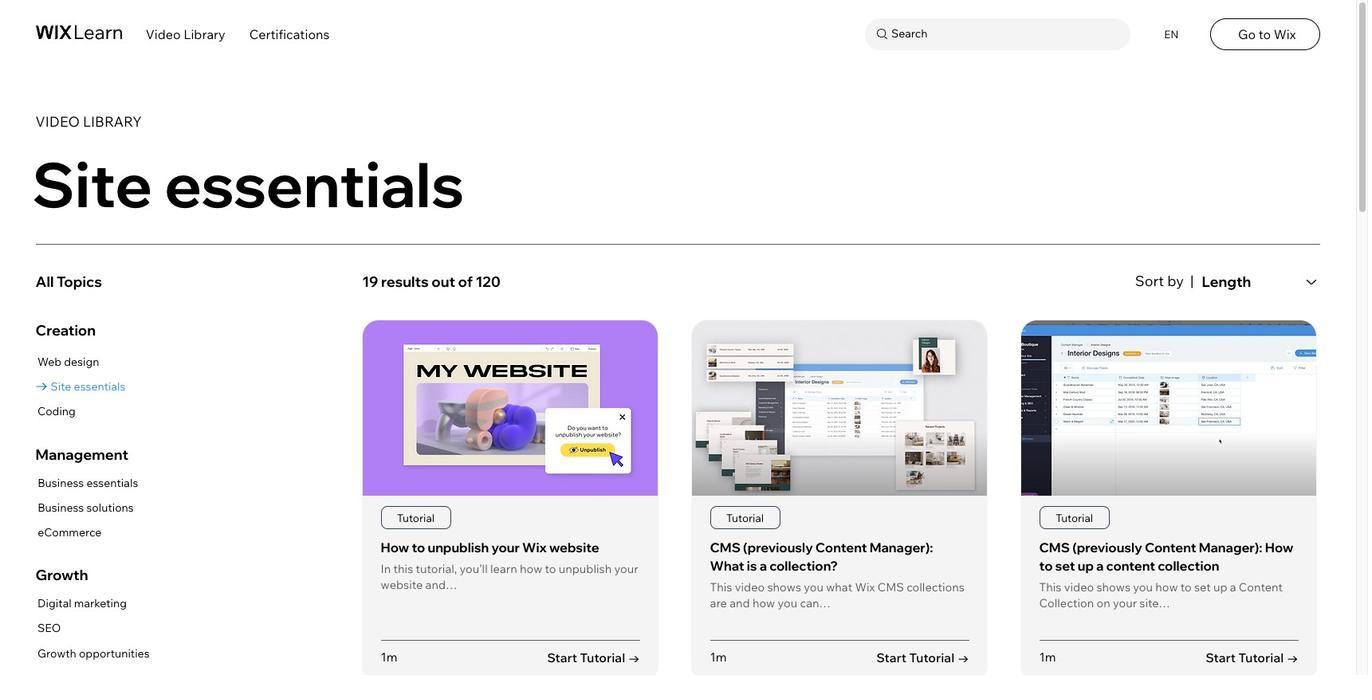 Task type: locate. For each thing, give the bounding box(es) containing it.
2 horizontal spatial start tutorial →
[[1206, 650, 1299, 666]]

are
[[710, 595, 727, 611]]

growth inside growth opportunities button
[[38, 646, 76, 661]]

2 this from the left
[[1039, 579, 1062, 594]]

seo list item
[[36, 619, 150, 639]]

0 horizontal spatial start
[[547, 650, 577, 666]]

essentials
[[164, 145, 464, 222], [74, 379, 126, 394], [86, 476, 138, 490]]

1 vertical spatial website
[[381, 577, 423, 592]]

0 horizontal spatial 1m
[[381, 650, 398, 665]]

1 horizontal spatial how
[[753, 595, 775, 611]]

start tutorial →
[[547, 650, 640, 666], [876, 650, 969, 666], [1206, 650, 1299, 666]]

→ for cms (previously content manager): how to set up a content collection
[[1287, 650, 1299, 666]]

video
[[36, 112, 80, 130]]

site inside button
[[51, 379, 71, 394]]

0 horizontal spatial (previously
[[743, 540, 813, 556]]

video up collection
[[1064, 579, 1094, 594]]

1 horizontal spatial up
[[1213, 579, 1227, 594]]

list
[[362, 320, 1321, 675], [36, 352, 126, 422], [36, 473, 138, 543], [36, 594, 150, 664]]

2 manager): from the left
[[1199, 540, 1263, 556]]

0 horizontal spatial cms
[[710, 540, 741, 556]]

list item
[[362, 320, 659, 675], [691, 320, 988, 675], [1021, 320, 1317, 675]]

1 vertical spatial how
[[1155, 579, 1178, 594]]

0 horizontal spatial unpublish
[[428, 540, 489, 556]]

1 list item from the left
[[362, 320, 659, 675]]

en
[[1164, 28, 1179, 41]]

list containing how to unpublish your wix website
[[362, 320, 1321, 675]]

2 horizontal spatial wix
[[1274, 26, 1296, 42]]

(previously inside 'cms (previously content manager): what is a collection? this video shows you what wix cms collections are and how you can…'
[[743, 540, 813, 556]]

(previously inside cms (previously content manager): how to set up a content collection this video shows you how to set up a content collection on your site…
[[1072, 540, 1142, 556]]

how inside cms (previously content manager): how to set up a content collection this video shows you how to set up a content collection on your site…
[[1265, 540, 1294, 556]]

growth
[[36, 566, 88, 585], [38, 646, 76, 661]]

1 horizontal spatial start tutorial → button
[[876, 649, 969, 667]]

0 vertical spatial unpublish
[[428, 540, 489, 556]]

creation
[[36, 321, 96, 340]]

library
[[83, 112, 142, 130]]

list containing web design
[[36, 352, 126, 422]]

0 horizontal spatial video
[[735, 579, 765, 594]]

content for collection
[[1145, 540, 1196, 556]]

1 horizontal spatial shows
[[1097, 579, 1131, 594]]

set
[[1055, 558, 1075, 574], [1194, 579, 1211, 594]]

site essentials button
[[36, 377, 126, 397]]

cms (previously content manager): how to set up a content collection this video shows you how to set up a content collection on your site…
[[1039, 540, 1294, 611]]

2 vertical spatial wix
[[855, 579, 875, 594]]

shows up on
[[1097, 579, 1131, 594]]

how inside how to unpublish your wix website in this tutorial, you'll learn how to unpublish your website and…
[[520, 561, 542, 576]]

cms (previously content manager): what is a collection? link
[[710, 540, 933, 574]]

growth down "seo"
[[38, 646, 76, 661]]

growth for growth
[[36, 566, 88, 585]]

1 start from the left
[[547, 650, 577, 666]]

collection?
[[770, 558, 838, 574]]

1 vertical spatial site
[[51, 379, 71, 394]]

to right the go
[[1259, 26, 1271, 42]]

1 1m from the left
[[381, 650, 398, 665]]

content
[[816, 540, 867, 556], [1145, 540, 1196, 556], [1239, 579, 1283, 594]]

2 horizontal spatial your
[[1113, 595, 1137, 611]]

start
[[547, 650, 577, 666], [876, 650, 906, 666], [1206, 650, 1236, 666]]

2 horizontal spatial how
[[1155, 579, 1178, 594]]

list containing business essentials
[[36, 473, 138, 543]]

0 vertical spatial your
[[491, 540, 520, 556]]

0 horizontal spatial how
[[520, 561, 542, 576]]

list item containing cms (previously content manager): what is a collection?
[[691, 320, 988, 675]]

wix inside "link"
[[1274, 26, 1296, 42]]

all topics
[[36, 273, 102, 291]]

start tutorial → button
[[547, 649, 640, 667], [876, 649, 969, 667], [1206, 649, 1299, 667]]

results
[[381, 273, 429, 291]]

site essentials list item
[[36, 377, 126, 397]]

list containing digital marketing
[[36, 594, 150, 664]]

2 list item from the left
[[691, 320, 988, 675]]

start tutorial → for cms (previously content manager): how to set up a content collection
[[1206, 650, 1299, 666]]

content for shows
[[816, 540, 867, 556]]

sort by  |
[[1135, 272, 1194, 290]]

3 list item from the left
[[1021, 320, 1317, 675]]

0 horizontal spatial up
[[1078, 558, 1094, 574]]

business essentials
[[38, 476, 138, 490]]

2 horizontal spatial start tutorial → button
[[1206, 649, 1299, 667]]

manager): inside cms (previously content manager): how to set up a content collection this video shows you how to set up a content collection on your site…
[[1199, 540, 1263, 556]]

shows down collection?
[[767, 579, 801, 594]]

1 horizontal spatial wix
[[855, 579, 875, 594]]

0 vertical spatial growth
[[36, 566, 88, 585]]

1 vertical spatial business
[[38, 500, 84, 515]]

1 business from the top
[[38, 476, 84, 490]]

a right is
[[760, 558, 767, 574]]

video library
[[36, 112, 142, 130]]

site…
[[1140, 595, 1170, 611]]

how
[[381, 540, 409, 556], [1265, 540, 1294, 556]]

business solutions
[[38, 500, 134, 515]]

this inside cms (previously content manager): how to set up a content collection this video shows you how to set up a content collection on your site…
[[1039, 579, 1062, 594]]

(previously
[[743, 540, 813, 556], [1072, 540, 1142, 556]]

start for collection
[[1206, 650, 1236, 666]]

3 start from the left
[[1206, 650, 1236, 666]]

list for management
[[36, 473, 138, 543]]

site
[[32, 145, 152, 222], [51, 379, 71, 394]]

to up collection
[[1039, 558, 1053, 574]]

site essentials
[[32, 145, 464, 222], [51, 379, 126, 394]]

growth opportunities list item
[[36, 644, 150, 664]]

ecommerce button
[[36, 523, 138, 543]]

shows inside 'cms (previously content manager): what is a collection? this video shows you what wix cms collections are and how you can…'
[[767, 579, 801, 594]]

2 (previously from the left
[[1072, 540, 1142, 556]]

2 shows from the left
[[1097, 579, 1131, 594]]

content inside 'cms (previously content manager): what is a collection? this video shows you what wix cms collections are and how you can…'
[[816, 540, 867, 556]]

set down the collection
[[1194, 579, 1211, 594]]

how inside 'cms (previously content manager): what is a collection? this video shows you what wix cms collections are and how you can…'
[[753, 595, 775, 611]]

manager): for cms (previously content manager): what is a collection?
[[870, 540, 933, 556]]

2 horizontal spatial list item
[[1021, 320, 1317, 675]]

start tutorial → button for cms (previously content manager): how to set up a content collection
[[1206, 649, 1299, 667]]

2 start tutorial → from the left
[[876, 650, 969, 666]]

1 vertical spatial up
[[1213, 579, 1227, 594]]

wix
[[1274, 26, 1296, 42], [522, 540, 547, 556], [855, 579, 875, 594]]

0 horizontal spatial your
[[491, 540, 520, 556]]

1 horizontal spatial unpublish
[[559, 561, 612, 576]]

0 vertical spatial site
[[32, 145, 152, 222]]

1 horizontal spatial 1m
[[710, 650, 727, 665]]

to up this
[[412, 540, 425, 556]]

collection
[[1158, 558, 1219, 574]]

1 horizontal spatial content
[[1145, 540, 1196, 556]]

up down the collection
[[1213, 579, 1227, 594]]

3 1m from the left
[[1039, 650, 1056, 665]]

a
[[760, 558, 767, 574], [1096, 558, 1104, 574], [1230, 579, 1236, 594]]

how up site…
[[1155, 579, 1178, 594]]

cms (previously content manager): how to set up a content collection link
[[1039, 540, 1294, 574]]

3 start tutorial → button from the left
[[1206, 649, 1299, 667]]

0 horizontal spatial wix
[[522, 540, 547, 556]]

wix inside how to unpublish your wix website in this tutorial, you'll learn how to unpublish your website and…
[[522, 540, 547, 556]]

video up and
[[735, 579, 765, 594]]

business
[[38, 476, 84, 490], [38, 500, 84, 515]]

business up ecommerce
[[38, 500, 84, 515]]

what
[[826, 579, 852, 594]]

2 business from the top
[[38, 500, 84, 515]]

a left content
[[1096, 558, 1104, 574]]

business for business essentials
[[38, 476, 84, 490]]

3 → from the left
[[1287, 650, 1299, 666]]

how to unpublish your wix website in this tutorial, you'll learn how to unpublish your website and…
[[381, 540, 638, 592]]

→ for how to unpublish your wix website
[[628, 650, 640, 666]]

2 horizontal spatial cms
[[1039, 540, 1070, 556]]

video
[[735, 579, 765, 594], [1064, 579, 1094, 594]]

2 horizontal spatial 1m
[[1039, 650, 1056, 665]]

0 vertical spatial wix
[[1274, 26, 1296, 42]]

2 horizontal spatial →
[[1287, 650, 1299, 666]]

1 horizontal spatial →
[[957, 650, 969, 666]]

1 start tutorial → from the left
[[547, 650, 640, 666]]

how inside how to unpublish your wix website in this tutorial, you'll learn how to unpublish your website and…
[[381, 540, 409, 556]]

2 vertical spatial your
[[1113, 595, 1137, 611]]

1 → from the left
[[628, 650, 640, 666]]

site up coding
[[51, 379, 71, 394]]

growth up digital
[[36, 566, 88, 585]]

Search text field
[[887, 24, 1127, 44]]

site down video library
[[32, 145, 152, 222]]

1 horizontal spatial manager):
[[1199, 540, 1263, 556]]

2 → from the left
[[957, 650, 969, 666]]

1 horizontal spatial a
[[1096, 558, 1104, 574]]

manager): up 'collections'
[[870, 540, 933, 556]]

2 horizontal spatial start
[[1206, 650, 1236, 666]]

manager):
[[870, 540, 933, 556], [1199, 540, 1263, 556]]

2 video from the left
[[1064, 579, 1094, 594]]

(previously up collection?
[[743, 540, 813, 556]]

1 this from the left
[[710, 579, 732, 594]]

0 horizontal spatial content
[[816, 540, 867, 556]]

up
[[1078, 558, 1094, 574], [1213, 579, 1227, 594]]

1 horizontal spatial list item
[[691, 320, 988, 675]]

1 shows from the left
[[767, 579, 801, 594]]

1 vertical spatial site essentials
[[51, 379, 126, 394]]

0 horizontal spatial set
[[1055, 558, 1075, 574]]

is
[[747, 558, 757, 574]]

this up collection
[[1039, 579, 1062, 594]]

(previously up content
[[1072, 540, 1142, 556]]

0 horizontal spatial how
[[381, 540, 409, 556]]

1 horizontal spatial video
[[1064, 579, 1094, 594]]

to
[[1259, 26, 1271, 42], [412, 540, 425, 556], [1039, 558, 1053, 574], [545, 561, 556, 576], [1181, 579, 1192, 594]]

you up site…
[[1133, 579, 1153, 594]]

start tutorial → for cms (previously content manager): what is a collection?
[[876, 650, 969, 666]]

1 horizontal spatial start
[[876, 650, 906, 666]]

website
[[549, 540, 599, 556], [381, 577, 423, 592]]

how
[[520, 561, 542, 576], [1155, 579, 1178, 594], [753, 595, 775, 611]]

0 horizontal spatial a
[[760, 558, 767, 574]]

how right and
[[753, 595, 775, 611]]

0 horizontal spatial list item
[[362, 320, 659, 675]]

menu bar
[[0, 0, 1356, 64]]

1 horizontal spatial how
[[1265, 540, 1294, 556]]

2 how from the left
[[1265, 540, 1294, 556]]

digital marketing list item
[[36, 594, 150, 614]]

1 horizontal spatial start tutorial →
[[876, 650, 969, 666]]

0 horizontal spatial this
[[710, 579, 732, 594]]

you'll
[[460, 561, 488, 576]]

video library link
[[146, 26, 225, 42]]

a inside 'cms (previously content manager): what is a collection? this video shows you what wix cms collections are and how you can…'
[[760, 558, 767, 574]]

can…
[[800, 595, 831, 611]]

how right learn at bottom
[[520, 561, 542, 576]]

cms up what
[[710, 540, 741, 556]]

coding button
[[36, 402, 126, 422]]

0 horizontal spatial shows
[[767, 579, 801, 594]]

manager): up the collection
[[1199, 540, 1263, 556]]

this up are
[[710, 579, 732, 594]]

up up collection
[[1078, 558, 1094, 574]]

2 start tutorial → button from the left
[[876, 649, 969, 667]]

1 manager): from the left
[[870, 540, 933, 556]]

how to unpublish your wix website link
[[381, 540, 599, 556]]

list for growth
[[36, 594, 150, 664]]

1 how from the left
[[381, 540, 409, 556]]

2 horizontal spatial you
[[1133, 579, 1153, 594]]

1 vertical spatial wix
[[522, 540, 547, 556]]

business for business solutions
[[38, 500, 84, 515]]

you left can…
[[778, 595, 797, 611]]

2 start from the left
[[876, 650, 906, 666]]

3 start tutorial → from the left
[[1206, 650, 1299, 666]]

list for creation
[[36, 352, 126, 422]]

1 vertical spatial your
[[614, 561, 638, 576]]

0 horizontal spatial start tutorial → button
[[547, 649, 640, 667]]

this
[[710, 579, 732, 594], [1039, 579, 1062, 594]]

0 vertical spatial business
[[38, 476, 84, 490]]

set up collection
[[1055, 558, 1075, 574]]

opportunities
[[79, 646, 150, 661]]

cms left 'collections'
[[878, 579, 904, 594]]

a down cms (previously content manager): how to set up a content collection link
[[1230, 579, 1236, 594]]

this inside 'cms (previously content manager): what is a collection? this video shows you what wix cms collections are and how you can…'
[[710, 579, 732, 594]]

0 vertical spatial how
[[520, 561, 542, 576]]

tutorial,
[[416, 561, 457, 576]]

certifications
[[249, 26, 330, 42]]

growth for growth opportunities
[[38, 646, 76, 661]]

1 (previously from the left
[[743, 540, 813, 556]]

video library
[[146, 26, 225, 42]]

1 vertical spatial set
[[1194, 579, 1211, 594]]

1 vertical spatial growth
[[38, 646, 76, 661]]

0 horizontal spatial manager):
[[870, 540, 933, 556]]

manager): inside 'cms (previously content manager): what is a collection? this video shows you what wix cms collections are and how you can…'
[[870, 540, 933, 556]]

2 1m from the left
[[710, 650, 727, 665]]

1 start tutorial → button from the left
[[547, 649, 640, 667]]

business up business solutions
[[38, 476, 84, 490]]

1 video from the left
[[735, 579, 765, 594]]

2 horizontal spatial content
[[1239, 579, 1283, 594]]

1m
[[381, 650, 398, 665], [710, 650, 727, 665], [1039, 650, 1056, 665]]

you
[[804, 579, 824, 594], [1133, 579, 1153, 594], [778, 595, 797, 611]]

tutorial
[[397, 511, 435, 525], [726, 511, 764, 525], [1056, 511, 1093, 525], [580, 650, 625, 666], [909, 650, 955, 666], [1239, 650, 1284, 666]]

(previously for up
[[1072, 540, 1142, 556]]

2 vertical spatial how
[[753, 595, 775, 611]]

1 horizontal spatial this
[[1039, 579, 1062, 594]]

1 horizontal spatial website
[[549, 540, 599, 556]]

→
[[628, 650, 640, 666], [957, 650, 969, 666], [1287, 650, 1299, 666]]

0 horizontal spatial →
[[628, 650, 640, 666]]

cms inside cms (previously content manager): how to set up a content collection this video shows you how to set up a content collection on your site…
[[1039, 540, 1070, 556]]

0 horizontal spatial start tutorial →
[[547, 650, 640, 666]]

filters navigation
[[36, 266, 341, 675]]

wix inside 'cms (previously content manager): what is a collection? this video shows you what wix cms collections are and how you can…'
[[855, 579, 875, 594]]

cms for cms (previously content manager): how to set up a content collection
[[1039, 540, 1070, 556]]

0 vertical spatial essentials
[[164, 145, 464, 222]]

web design list item
[[36, 352, 126, 372]]

19 results out of 120
[[362, 273, 501, 291]]

cms up collection
[[1039, 540, 1070, 556]]

1 horizontal spatial (previously
[[1072, 540, 1142, 556]]

you up can…
[[804, 579, 824, 594]]



Task type: describe. For each thing, give the bounding box(es) containing it.
filtered results region
[[362, 266, 1333, 675]]

digital
[[38, 597, 72, 611]]

2 vertical spatial essentials
[[86, 476, 138, 490]]

list inside filtered results region
[[362, 320, 1321, 675]]

en button
[[1154, 18, 1186, 50]]

topics
[[57, 273, 102, 291]]

start tutorial → button for cms (previously content manager): what is a collection?
[[876, 649, 969, 667]]

(previously for collection?
[[743, 540, 813, 556]]

1 horizontal spatial cms
[[878, 579, 904, 594]]

web
[[38, 354, 61, 369]]

|
[[1190, 272, 1194, 290]]

business essentials list item
[[36, 473, 138, 493]]

web design button
[[36, 352, 126, 372]]

cms (previously content manager): what is a collection? this video shows you what wix cms collections are and how you can…
[[710, 540, 965, 611]]

library
[[184, 26, 225, 42]]

0 horizontal spatial website
[[381, 577, 423, 592]]

0 vertical spatial up
[[1078, 558, 1094, 574]]

business solutions button
[[36, 498, 138, 518]]

your inside cms (previously content manager): how to set up a content collection this video shows you how to set up a content collection on your site…
[[1113, 595, 1137, 611]]

start for learn
[[547, 650, 577, 666]]

how inside cms (previously content manager): how to set up a content collection this video shows you how to set up a content collection on your site…
[[1155, 579, 1178, 594]]

all topics button
[[36, 266, 341, 298]]

to right learn at bottom
[[545, 561, 556, 576]]

management
[[36, 445, 128, 464]]

learn
[[490, 561, 517, 576]]

cms for cms (previously content manager): what is a collection?
[[710, 540, 741, 556]]

design
[[64, 354, 99, 369]]

collection
[[1039, 595, 1094, 611]]

seo
[[38, 621, 61, 636]]

seo button
[[36, 619, 150, 639]]

start for shows
[[876, 650, 906, 666]]

0 horizontal spatial you
[[778, 595, 797, 611]]

in
[[381, 561, 391, 576]]

menu bar containing video library
[[0, 0, 1356, 64]]

growth opportunities button
[[36, 644, 150, 664]]

web design
[[38, 354, 99, 369]]

go to wix
[[1238, 26, 1296, 42]]

120
[[476, 273, 501, 291]]

site essentials inside button
[[51, 379, 126, 394]]

solutions
[[86, 500, 134, 515]]

coding
[[38, 404, 76, 419]]

growth opportunities
[[38, 646, 150, 661]]

video inside 'cms (previously content manager): what is a collection? this video shows you what wix cms collections are and how you can…'
[[735, 579, 765, 594]]

video inside cms (previously content manager): how to set up a content collection this video shows you how to set up a content collection on your site…
[[1064, 579, 1094, 594]]

0 vertical spatial site essentials
[[32, 145, 464, 222]]

0 vertical spatial website
[[549, 540, 599, 556]]

to down the collection
[[1181, 579, 1192, 594]]

→ for cms (previously content manager): what is a collection?
[[957, 650, 969, 666]]

19
[[362, 273, 378, 291]]

1 horizontal spatial your
[[614, 561, 638, 576]]

ecommerce list item
[[36, 523, 138, 543]]

business essentials button
[[36, 473, 138, 493]]

collections
[[907, 579, 965, 594]]

ecommerce
[[38, 525, 101, 540]]

2 horizontal spatial a
[[1230, 579, 1236, 594]]

business solutions list item
[[36, 498, 138, 518]]

1m for a
[[1039, 650, 1056, 665]]

1m for this
[[710, 650, 727, 665]]

of
[[458, 273, 473, 291]]

a screenshot of the wix content manager, surrounded by web content demonstrates what a collection is. image
[[692, 321, 987, 496]]

and
[[730, 595, 750, 611]]

certifications link
[[249, 26, 330, 42]]

1m for tutorial,
[[381, 650, 398, 665]]

how to unpublish your wix website image
[[363, 321, 658, 496]]

video
[[146, 26, 181, 42]]

list item containing how to unpublish your wix website
[[362, 320, 659, 675]]

go to wix link
[[1210, 18, 1321, 50]]

and…
[[425, 577, 457, 592]]

digital marketing button
[[36, 594, 150, 614]]

go
[[1238, 26, 1256, 42]]

digital marketing
[[38, 597, 127, 611]]

all
[[36, 273, 54, 291]]

on
[[1097, 595, 1110, 611]]

coding list item
[[36, 402, 126, 422]]

start tutorial → for how to unpublish your wix website
[[547, 650, 640, 666]]

1 vertical spatial essentials
[[74, 379, 126, 394]]

manager): for cms (previously content manager): how to set up a content collection
[[1199, 540, 1263, 556]]

out
[[432, 273, 455, 291]]

a screenshot of the wix content manager shows a content collection for interior designs. image
[[1022, 321, 1316, 496]]

1 vertical spatial unpublish
[[559, 561, 612, 576]]

shows inside cms (previously content manager): how to set up a content collection this video shows you how to set up a content collection on your site…
[[1097, 579, 1131, 594]]

sort
[[1135, 272, 1164, 290]]

0 vertical spatial set
[[1055, 558, 1075, 574]]

to inside go to wix "link"
[[1259, 26, 1271, 42]]

1 horizontal spatial set
[[1194, 579, 1211, 594]]

you inside cms (previously content manager): how to set up a content collection this video shows you how to set up a content collection on your site…
[[1133, 579, 1153, 594]]

list item containing cms (previously content manager): how to set up a content collection
[[1021, 320, 1317, 675]]

start tutorial → button for how to unpublish your wix website
[[547, 649, 640, 667]]

content
[[1106, 558, 1155, 574]]

marketing
[[74, 597, 127, 611]]

1 horizontal spatial you
[[804, 579, 824, 594]]

what
[[710, 558, 744, 574]]

this
[[394, 561, 413, 576]]



Task type: vqa. For each thing, say whether or not it's contained in the screenshot.
End chat & continue End
no



